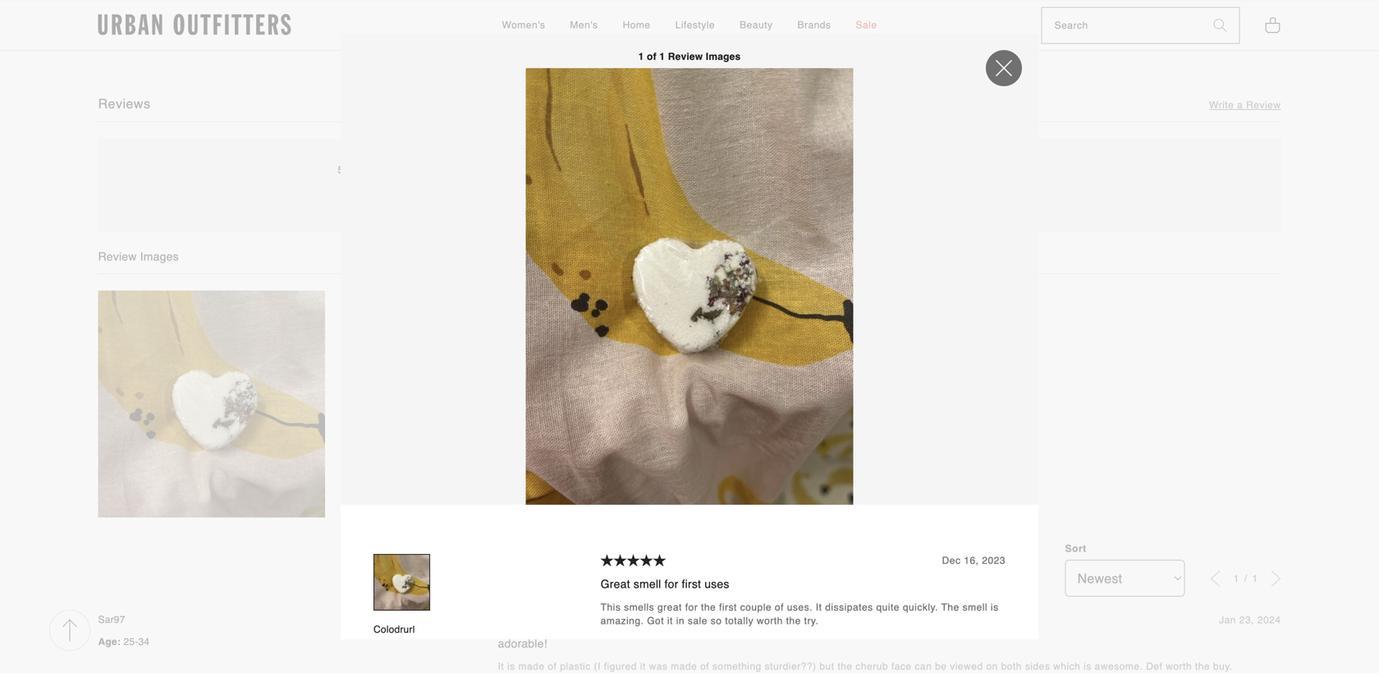 Task type: vqa. For each thing, say whether or not it's contained in the screenshot.
the BDG Striped Baselayer Thermal Long Sleeve Tee image
no



Task type: describe. For each thing, give the bounding box(es) containing it.
uses.
[[787, 602, 813, 613]]

sar97
[[98, 614, 125, 626]]

couple
[[740, 602, 772, 613]]

cleanlogic grooming & body mitt image
[[98, 0, 322, 20]]

is inside this smells great for the first couple of uses. it dissipates quite quickly. the smell is amazing. got it in sale so totally worth the try.
[[991, 602, 999, 613]]

1 up jan 23, 2024 on the right of page
[[1252, 573, 1258, 585]]

buy.
[[1213, 661, 1233, 672]]

quickly.
[[903, 602, 938, 613]]

jan
[[1219, 614, 1236, 626]]

1 down beverly
[[638, 51, 644, 62]]

mitt
[[232, 29, 248, 40]]

(i
[[594, 661, 601, 672]]

jan 23, 2024
[[1219, 614, 1281, 626]]

this smells great for the first couple of uses. it dissipates quite quickly. the smell is amazing. got it in sale so totally worth the try.
[[601, 602, 999, 627]]

sides
[[1025, 661, 1050, 672]]

1 vertical spatial worth
[[1166, 661, 1192, 672]]

write a review
[[1209, 100, 1281, 111]]

barrette
[[1179, 29, 1215, 40]]

anastasia beverly hills glow seeker highlighter
[[578, 29, 795, 40]]

tint
[[1001, 29, 1018, 40]]

of down beverly
[[647, 51, 657, 62]]

2 horizontal spatial is
[[1084, 661, 1092, 672]]

colodrurl
[[374, 624, 415, 635]]

lace
[[1110, 29, 1132, 40]]

but
[[820, 661, 835, 672]]

launch review details modal image
[[98, 290, 325, 518]]

crop
[[873, 29, 895, 40]]

reviews
[[98, 96, 151, 111]]

lip
[[943, 29, 956, 40]]

3 star rating image from the left
[[640, 554, 653, 567]]

viewed
[[950, 661, 983, 672]]

5 stars element for adorable!
[[498, 614, 1219, 628]]

anastasia beverly hills glow seeker highlighter image
[[578, 0, 801, 20]]

sale
[[688, 615, 708, 627]]

uses
[[705, 578, 730, 591]]

face
[[892, 661, 912, 672]]

the beauty crop juice pot lip & cheek tint link
[[818, 0, 1041, 42]]

the left 'buy.'
[[1195, 661, 1210, 672]]

5.0 stars element
[[123, 185, 664, 200]]

of left something
[[700, 661, 709, 672]]

anastasia
[[578, 29, 623, 40]]

hairlust hair styling stick link
[[338, 0, 562, 42]]

1 up 23,
[[1234, 573, 1243, 585]]

pot
[[924, 29, 940, 40]]

2 made from the left
[[671, 661, 697, 672]]

1 & from the left
[[196, 29, 203, 40]]

Search text field
[[1042, 8, 1202, 43]]

try.
[[804, 615, 819, 627]]

review inside popup button
[[1246, 100, 1281, 111]]

great
[[658, 602, 682, 613]]

seeker
[[711, 29, 743, 40]]

highlighter
[[746, 29, 795, 40]]

review images
[[98, 250, 179, 263]]

1 vertical spatial it
[[498, 661, 504, 672]]

2023
[[982, 555, 1006, 567]]

glow
[[685, 29, 708, 40]]

which
[[1054, 661, 1081, 672]]

figured
[[604, 661, 637, 672]]

smell inside this smells great for the first couple of uses. it dissipates quite quickly. the smell is amazing. got it in sale so totally worth the try.
[[963, 602, 988, 613]]

hills
[[662, 29, 682, 40]]

5.0 stars
[[338, 164, 380, 176]]

sort
[[1065, 543, 1087, 555]]

great
[[601, 578, 630, 591]]

the up so
[[701, 602, 716, 613]]

this
[[601, 602, 621, 613]]

can
[[915, 661, 932, 672]]

1 of 1 review images
[[638, 51, 741, 62]]

styling
[[397, 29, 428, 40]]

dolly
[[1058, 29, 1080, 40]]

grooming
[[149, 29, 193, 40]]

the beauty crop juice pot lip & cheek tint
[[818, 29, 1018, 40]]

got
[[647, 615, 664, 627]]

the beauty crop juice pot lip & cheek tint image
[[818, 0, 1041, 20]]

the right but
[[838, 661, 853, 672]]

be
[[935, 661, 947, 672]]

beverly
[[626, 29, 660, 40]]

it is made of plastic (i figured it was made of something sturdier??) but the cherub face can be viewed on both sides which is awesome. def worth the buy.
[[498, 661, 1233, 672]]

0 horizontal spatial first
[[682, 578, 701, 591]]

juice
[[898, 29, 921, 40]]



Task type: locate. For each thing, give the bounding box(es) containing it.
first up totally
[[719, 602, 737, 613]]

hairlust
[[338, 29, 373, 40]]

worth
[[757, 615, 783, 627], [1166, 661, 1192, 672]]

age: 25-34
[[98, 636, 150, 648]]

in
[[676, 615, 685, 627]]

first left uses
[[682, 578, 701, 591]]

adorable!
[[498, 637, 547, 650]]

search image
[[1214, 19, 1227, 32]]

0 vertical spatial 5 stars element
[[601, 554, 942, 568]]

1 hair from the left
[[376, 29, 394, 40]]

5 stars element up couple
[[601, 554, 942, 568]]

is right which
[[1084, 661, 1092, 672]]

2 star rating image from the left
[[627, 554, 640, 567]]

it inside this smells great for the first couple of uses. it dissipates quite quickly. the smell is amazing. got it in sale so totally worth the try.
[[816, 602, 822, 613]]

stick
[[431, 29, 453, 40]]

1 vertical spatial it
[[640, 661, 646, 672]]

of left plastic at the bottom left
[[548, 661, 557, 672]]

smell
[[634, 578, 661, 591], [963, 602, 988, 613]]

0 horizontal spatial the
[[818, 29, 835, 40]]

quite
[[876, 602, 900, 613]]

the down uses.
[[786, 615, 801, 627]]

4 star rating image from the left
[[653, 554, 666, 567]]

made down adorable!
[[518, 661, 545, 672]]

the right quickly.
[[941, 602, 960, 613]]

dolly satin lace hair bow barrette
[[1058, 29, 1215, 40]]

dec
[[942, 555, 961, 567]]

1 horizontal spatial &
[[959, 29, 966, 40]]

0 horizontal spatial it
[[498, 661, 504, 672]]

smell up smells
[[634, 578, 661, 591]]

dolly satin lace hair bow barrette image
[[1058, 0, 1281, 20]]

None search field
[[1042, 8, 1202, 43]]

cherub
[[856, 661, 888, 672]]

5 stars element down dissipates
[[498, 614, 1219, 628]]

urban outfitters image
[[98, 14, 291, 36]]

on
[[986, 661, 998, 672]]

0 horizontal spatial worth
[[757, 615, 783, 627]]

the inside this smells great for the first couple of uses. it dissipates quite quickly. the smell is amazing. got it in sale so totally worth the try.
[[941, 602, 960, 613]]

stars
[[355, 164, 377, 176]]

smells
[[624, 602, 655, 613]]

it inside this smells great for the first couple of uses. it dissipates quite quickly. the smell is amazing. got it in sale so totally worth the try.
[[667, 615, 673, 627]]

1 vertical spatial the
[[941, 602, 960, 613]]

it up try.
[[816, 602, 822, 613]]

first
[[682, 578, 701, 591], [719, 602, 737, 613]]

1 down hills
[[660, 51, 665, 62]]

smell down dec 16, 2023 in the right bottom of the page
[[963, 602, 988, 613]]

1 vertical spatial review
[[1246, 100, 1281, 111]]

1 horizontal spatial it
[[816, 602, 822, 613]]

beauty
[[838, 29, 870, 40]]

made right the was
[[671, 661, 697, 672]]

of inside this smells great for the first couple of uses. it dissipates quite quickly. the smell is amazing. got it in sale so totally worth the try.
[[775, 602, 784, 613]]

1 horizontal spatial made
[[671, 661, 697, 672]]

& left body
[[196, 29, 203, 40]]

cheek
[[969, 29, 998, 40]]

0 vertical spatial smell
[[634, 578, 661, 591]]

5 stars element
[[601, 554, 942, 568], [498, 614, 1219, 628]]

def
[[1146, 661, 1163, 672]]

worth inside this smells great for the first couple of uses. it dissipates quite quickly. the smell is amazing. got it in sale so totally worth the try.
[[757, 615, 783, 627]]

it down adorable!
[[498, 661, 504, 672]]

dec 16, 2023
[[942, 555, 1006, 567]]

2 hair from the left
[[1134, 29, 1153, 40]]

1 horizontal spatial review
[[668, 51, 703, 62]]

something
[[713, 661, 762, 672]]

dissipates
[[825, 602, 873, 613]]

cleanlogic
[[98, 29, 146, 40]]

page 1 of 1 element
[[1234, 573, 1258, 585]]

body
[[206, 29, 229, 40]]

it
[[667, 615, 673, 627], [640, 661, 646, 672]]

star rating image
[[614, 554, 627, 567], [627, 554, 640, 567], [640, 554, 653, 567], [653, 554, 666, 567]]

so
[[711, 615, 722, 627]]

hair left styling
[[376, 29, 394, 40]]

bow
[[1156, 29, 1176, 40]]

satin
[[1083, 29, 1107, 40]]

dolly satin lace hair bow barrette link
[[1058, 0, 1281, 42]]

made
[[518, 661, 545, 672], [671, 661, 697, 672]]

anastasia beverly hills glow seeker highlighter link
[[578, 0, 801, 42]]

1 horizontal spatial smell
[[963, 602, 988, 613]]

1 horizontal spatial it
[[667, 615, 673, 627]]

the
[[701, 602, 716, 613], [786, 615, 801, 627], [838, 661, 853, 672], [1195, 661, 1210, 672]]

for
[[665, 578, 679, 591], [685, 602, 698, 613]]

write
[[1209, 100, 1234, 111]]

0 vertical spatial the
[[818, 29, 835, 40]]

cleanlogic grooming & body mitt link
[[98, 0, 322, 42]]

2 & from the left
[[959, 29, 966, 40]]

it left in
[[667, 615, 673, 627]]

1 vertical spatial smell
[[963, 602, 988, 613]]

1 vertical spatial 5 stars element
[[498, 614, 1219, 628]]

5.0
[[338, 164, 352, 176]]

23,
[[1240, 614, 1255, 626]]

1 star rating image from the left
[[614, 554, 627, 567]]

1 horizontal spatial first
[[719, 602, 737, 613]]

0 horizontal spatial review
[[98, 250, 137, 263]]

worth down couple
[[757, 615, 783, 627]]

a
[[1237, 100, 1243, 111]]

0 horizontal spatial made
[[518, 661, 545, 672]]

0 horizontal spatial for
[[665, 578, 679, 591]]

1 horizontal spatial worth
[[1166, 661, 1192, 672]]

1 vertical spatial for
[[685, 602, 698, 613]]

of left uses.
[[775, 602, 784, 613]]

0 horizontal spatial hair
[[376, 29, 394, 40]]

the left beauty
[[818, 29, 835, 40]]

16,
[[964, 555, 979, 567]]

0 horizontal spatial &
[[196, 29, 203, 40]]

1
[[638, 51, 644, 62], [660, 51, 665, 62], [1234, 573, 1243, 585], [1252, 573, 1258, 585]]

main navigation element
[[354, 1, 1025, 50]]

great smell for first uses
[[601, 578, 730, 591]]

is down the 2023
[[991, 602, 999, 613]]

0 vertical spatial images
[[706, 51, 741, 62]]

5 stars element for great smell for first uses
[[601, 554, 942, 568]]

review
[[668, 51, 703, 62], [1246, 100, 1281, 111], [98, 250, 137, 263]]

worth right def
[[1166, 661, 1192, 672]]

1 vertical spatial images
[[140, 250, 179, 263]]

25-
[[124, 636, 138, 648]]

0 vertical spatial for
[[665, 578, 679, 591]]

awesome.
[[1095, 661, 1143, 672]]

amazing.
[[601, 615, 644, 627]]

hairlust hair styling stick image
[[338, 0, 562, 20]]

0 horizontal spatial images
[[140, 250, 179, 263]]

it
[[816, 602, 822, 613], [498, 661, 504, 672]]

first inside this smells great for the first couple of uses. it dissipates quite quickly. the smell is amazing. got it in sale so totally worth the try.
[[719, 602, 737, 613]]

for up sale
[[685, 602, 698, 613]]

star rating image
[[601, 554, 614, 567]]

plastic
[[560, 661, 591, 672]]

1 horizontal spatial the
[[941, 602, 960, 613]]

for inside this smells great for the first couple of uses. it dissipates quite quickly. the smell is amazing. got it in sale so totally worth the try.
[[685, 602, 698, 613]]

0 vertical spatial review
[[668, 51, 703, 62]]

hair left "bow" in the right of the page
[[1134, 29, 1153, 40]]

1 horizontal spatial images
[[706, 51, 741, 62]]

for up great on the bottom left of the page
[[665, 578, 679, 591]]

1 horizontal spatial for
[[685, 602, 698, 613]]

my shopping bag image
[[1265, 16, 1281, 34]]

is down adorable!
[[507, 661, 515, 672]]

age:
[[98, 636, 121, 648]]

write a review button
[[1209, 99, 1281, 112]]

0 vertical spatial worth
[[757, 615, 783, 627]]

0 horizontal spatial is
[[507, 661, 515, 672]]

totally
[[725, 615, 754, 627]]

0 vertical spatial it
[[667, 615, 673, 627]]

of
[[647, 51, 657, 62], [775, 602, 784, 613], [548, 661, 557, 672], [700, 661, 709, 672]]

1 made from the left
[[518, 661, 545, 672]]

2 horizontal spatial review
[[1246, 100, 1281, 111]]

1 horizontal spatial is
[[991, 602, 999, 613]]

2024
[[1258, 614, 1281, 626]]

hairlust hair styling stick
[[338, 29, 453, 40]]

hair
[[376, 29, 394, 40], [1134, 29, 1153, 40]]

0 horizontal spatial smell
[[634, 578, 661, 591]]

0 horizontal spatial it
[[640, 661, 646, 672]]

0 vertical spatial it
[[816, 602, 822, 613]]

both
[[1001, 661, 1022, 672]]

1 horizontal spatial hair
[[1134, 29, 1153, 40]]

cleanlogic grooming & body mitt
[[98, 29, 248, 40]]

it left the was
[[640, 661, 646, 672]]

0 vertical spatial first
[[682, 578, 701, 591]]

was
[[649, 661, 668, 672]]

& right lip
[[959, 29, 966, 40]]

1 vertical spatial first
[[719, 602, 737, 613]]

sturdier??)
[[765, 661, 817, 672]]

is
[[991, 602, 999, 613], [507, 661, 515, 672], [1084, 661, 1092, 672]]

34
[[138, 636, 150, 648]]

2 vertical spatial review
[[98, 250, 137, 263]]



